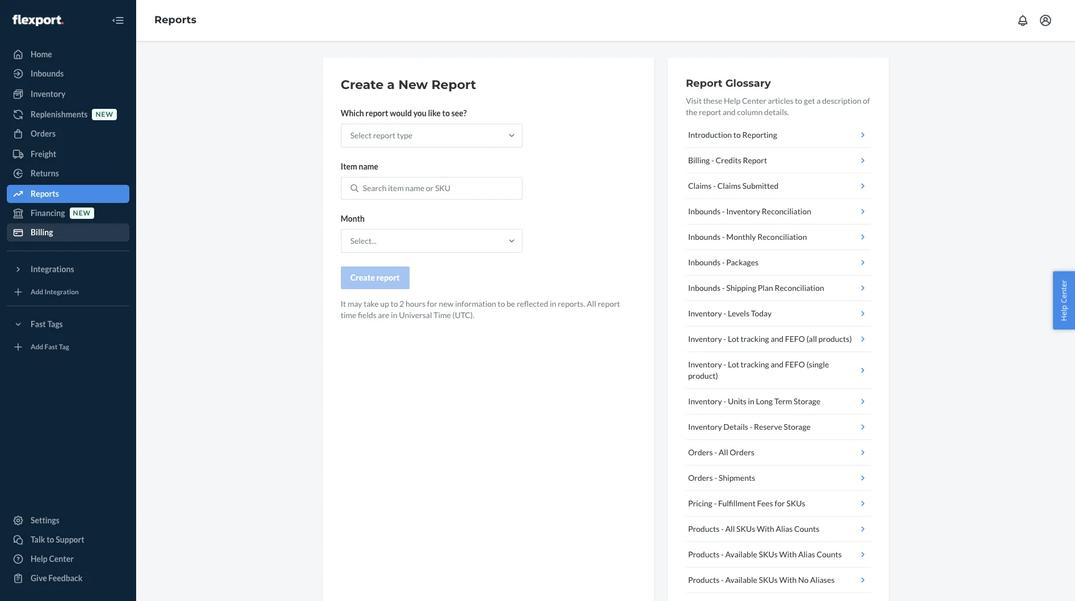 Task type: vqa. For each thing, say whether or not it's contained in the screenshot.
"in"
yes



Task type: describe. For each thing, give the bounding box(es) containing it.
center inside button
[[1059, 280, 1070, 303]]

support
[[56, 535, 84, 545]]

report for select report type
[[373, 131, 396, 140]]

inbounds for inbounds - monthly reconciliation
[[688, 232, 721, 242]]

create for create a new report
[[341, 77, 384, 93]]

reconciliation for inbounds - inventory reconciliation
[[762, 207, 812, 216]]

sku
[[435, 183, 451, 193]]

products)
[[819, 334, 852, 344]]

feedback
[[48, 574, 83, 584]]

skus inside button
[[787, 499, 806, 509]]

products for products - available skus with no aliases
[[688, 576, 720, 585]]

1 vertical spatial reports link
[[7, 185, 129, 203]]

time
[[434, 310, 451, 320]]

create report button
[[341, 267, 410, 289]]

inventory - lot tracking and fefo (single product) button
[[686, 352, 871, 389]]

tag
[[59, 343, 69, 352]]

settings
[[31, 516, 60, 526]]

with for products - available skus with alias counts
[[780, 550, 797, 560]]

inbounds - monthly reconciliation
[[688, 232, 807, 242]]

alias for products - all skus with alias counts
[[776, 524, 793, 534]]

(utc).
[[453, 310, 475, 320]]

products - available skus with no aliases button
[[686, 568, 871, 594]]

item name
[[341, 162, 379, 171]]

inventory for inventory - levels today
[[688, 309, 722, 318]]

talk
[[31, 535, 45, 545]]

inventory - levels today
[[688, 309, 772, 318]]

submitted
[[743, 181, 779, 191]]

inventory link
[[7, 85, 129, 103]]

products for products - all skus with alias counts
[[688, 524, 720, 534]]

integrations
[[31, 265, 74, 274]]

pricing - fulfillment fees for skus
[[688, 499, 806, 509]]

item
[[341, 162, 357, 171]]

settings link
[[7, 512, 129, 530]]

- for products - available skus with alias counts
[[721, 550, 724, 560]]

products for products - available skus with alias counts
[[688, 550, 720, 560]]

give
[[31, 574, 47, 584]]

freight link
[[7, 145, 129, 163]]

inventory - lot tracking and fefo (all products)
[[688, 334, 852, 344]]

1 horizontal spatial reports link
[[154, 14, 197, 26]]

create for create report
[[351, 273, 375, 283]]

information
[[455, 299, 496, 309]]

create a new report
[[341, 77, 476, 93]]

which report would you like to see?
[[341, 108, 467, 118]]

for inside button
[[775, 499, 785, 509]]

aliases
[[811, 576, 835, 585]]

shipments
[[719, 473, 756, 483]]

0 horizontal spatial center
[[49, 555, 74, 564]]

articles
[[768, 96, 794, 106]]

new
[[399, 77, 428, 93]]

skus for products - all skus with alias counts
[[737, 524, 756, 534]]

home link
[[7, 45, 129, 64]]

it may take up to 2 hours for new information to be reflected in reports. all report time fields are in universal time (utc).
[[341, 299, 620, 320]]

products - available skus with alias counts
[[688, 550, 842, 560]]

report for billing - credits report
[[743, 156, 768, 165]]

fast inside dropdown button
[[31, 320, 46, 329]]

- for inventory - lot tracking and fefo (single product)
[[724, 360, 727, 370]]

report inside visit these help center articles to get a description of the report and column details.
[[699, 107, 722, 117]]

type
[[397, 131, 413, 140]]

inventory - levels today button
[[686, 301, 871, 327]]

orders for orders
[[31, 129, 56, 138]]

inbounds for inbounds - packages
[[688, 258, 721, 267]]

flexport logo image
[[12, 15, 63, 26]]

2
[[400, 299, 404, 309]]

- for inventory - levels today
[[724, 309, 727, 318]]

- for inbounds - packages
[[722, 258, 725, 267]]

introduction to reporting button
[[686, 123, 871, 148]]

inbounds for inbounds - shipping plan reconciliation
[[688, 283, 721, 293]]

add fast tag
[[31, 343, 69, 352]]

it
[[341, 299, 346, 309]]

fees
[[758, 499, 774, 509]]

0 horizontal spatial help center
[[31, 555, 74, 564]]

are
[[378, 310, 390, 320]]

inventory - units in long term storage
[[688, 397, 821, 406]]

add for add integration
[[31, 288, 43, 297]]

report inside it may take up to 2 hours for new information to be reflected in reports. all report time fields are in universal time (utc).
[[598, 299, 620, 309]]

and inside visit these help center articles to get a description of the report and column details.
[[723, 107, 736, 117]]

help center button
[[1054, 272, 1076, 330]]

freight
[[31, 149, 56, 159]]

or
[[426, 183, 434, 193]]

close navigation image
[[111, 14, 125, 27]]

lot for inventory - lot tracking and fefo (single product)
[[728, 360, 740, 370]]

monthly
[[727, 232, 756, 242]]

to right like at the left top
[[442, 108, 450, 118]]

pricing - fulfillment fees for skus button
[[686, 492, 871, 517]]

see?
[[452, 108, 467, 118]]

plan
[[758, 283, 774, 293]]

all inside it may take up to 2 hours for new information to be reflected in reports. all report time fields are in universal time (utc).
[[587, 299, 597, 309]]

help inside button
[[1059, 305, 1070, 321]]

inbounds - packages button
[[686, 250, 871, 276]]

inventory for inventory - units in long term storage
[[688, 397, 722, 406]]

report glossary
[[686, 77, 771, 90]]

new for financing
[[73, 209, 91, 218]]

1 horizontal spatial report
[[686, 77, 723, 90]]

1 horizontal spatial in
[[550, 299, 557, 309]]

1 vertical spatial name
[[405, 183, 425, 193]]

2 claims from the left
[[718, 181, 741, 191]]

available for products - available skus with no aliases
[[726, 576, 758, 585]]

details.
[[765, 107, 789, 117]]

0 horizontal spatial name
[[359, 162, 379, 171]]

introduction to reporting
[[688, 130, 778, 140]]

claims - claims submitted
[[688, 181, 779, 191]]

inventory - lot tracking and fefo (all products) button
[[686, 327, 871, 352]]

orders - shipments button
[[686, 466, 871, 492]]

long
[[756, 397, 773, 406]]

which
[[341, 108, 364, 118]]

alias for products - available skus with alias counts
[[799, 550, 816, 560]]

help inside visit these help center articles to get a description of the report and column details.
[[724, 96, 741, 106]]

term
[[775, 397, 793, 406]]

financing
[[31, 208, 65, 218]]

billing for billing - credits report
[[688, 156, 710, 165]]

tracking for (all
[[741, 334, 770, 344]]

billing - credits report button
[[686, 148, 871, 174]]

inbounds - inventory reconciliation
[[688, 207, 812, 216]]

- for inbounds - shipping plan reconciliation
[[722, 283, 725, 293]]

hours
[[406, 299, 426, 309]]

- for inbounds - monthly reconciliation
[[722, 232, 725, 242]]

fefo for (all
[[785, 334, 805, 344]]

inventory details - reserve storage button
[[686, 415, 871, 440]]

storage inside 'button'
[[784, 422, 811, 432]]

- inside 'button'
[[750, 422, 753, 432]]

inbounds - inventory reconciliation button
[[686, 199, 871, 225]]

you
[[414, 108, 427, 118]]

reporting
[[743, 130, 778, 140]]



Task type: locate. For each thing, give the bounding box(es) containing it.
- right "pricing"
[[714, 499, 717, 509]]

skus down the products - available skus with alias counts
[[759, 576, 778, 585]]

1 vertical spatial center
[[1059, 280, 1070, 303]]

talk to support
[[31, 535, 84, 545]]

add left the integration
[[31, 288, 43, 297]]

lot up units
[[728, 360, 740, 370]]

lot for inventory - lot tracking and fefo (all products)
[[728, 334, 740, 344]]

storage inside button
[[794, 397, 821, 406]]

- left shipping
[[722, 283, 725, 293]]

1 tracking from the top
[[741, 334, 770, 344]]

fefo
[[785, 334, 805, 344], [785, 360, 805, 370]]

fefo left (all
[[785, 334, 805, 344]]

1 vertical spatial add
[[31, 343, 43, 352]]

2 horizontal spatial report
[[743, 156, 768, 165]]

inbounds - shipping plan reconciliation
[[688, 283, 825, 293]]

would
[[390, 108, 412, 118]]

1 vertical spatial storage
[[784, 422, 811, 432]]

0 vertical spatial new
[[96, 110, 113, 119]]

tracking down today
[[741, 334, 770, 344]]

1 add from the top
[[31, 288, 43, 297]]

and for inventory - lot tracking and fefo (single product)
[[771, 360, 784, 370]]

skus for products - available skus with alias counts
[[759, 550, 778, 560]]

- down the products - available skus with alias counts
[[721, 576, 724, 585]]

inbounds
[[31, 69, 64, 78], [688, 207, 721, 216], [688, 232, 721, 242], [688, 258, 721, 267], [688, 283, 721, 293]]

2 vertical spatial and
[[771, 360, 784, 370]]

of
[[863, 96, 871, 106]]

2 vertical spatial all
[[726, 524, 735, 534]]

report up up
[[377, 273, 400, 283]]

all down fulfillment
[[726, 524, 735, 534]]

0 horizontal spatial help
[[31, 555, 48, 564]]

tracking
[[741, 334, 770, 344], [741, 360, 770, 370]]

counts for products - available skus with alias counts
[[817, 550, 842, 560]]

claims down billing - credits report
[[688, 181, 712, 191]]

and for inventory - lot tracking and fefo (all products)
[[771, 334, 784, 344]]

2 vertical spatial center
[[49, 555, 74, 564]]

tracking inside "inventory - lot tracking and fefo (single product)"
[[741, 360, 770, 370]]

orders up freight
[[31, 129, 56, 138]]

for right fees
[[775, 499, 785, 509]]

2 horizontal spatial new
[[439, 299, 454, 309]]

1 horizontal spatial name
[[405, 183, 425, 193]]

available down the products - available skus with alias counts
[[726, 576, 758, 585]]

skus for products - available skus with no aliases
[[759, 576, 778, 585]]

1 lot from the top
[[728, 334, 740, 344]]

2 products from the top
[[688, 550, 720, 560]]

month
[[341, 214, 365, 224]]

storage right reserve
[[784, 422, 811, 432]]

universal
[[399, 310, 432, 320]]

2 available from the top
[[726, 576, 758, 585]]

all for orders
[[719, 448, 729, 458]]

- left monthly
[[722, 232, 725, 242]]

inventory for inventory details - reserve storage
[[688, 422, 722, 432]]

counts up aliases
[[817, 550, 842, 560]]

inventory for inventory
[[31, 89, 65, 99]]

0 vertical spatial storage
[[794, 397, 821, 406]]

0 vertical spatial counts
[[795, 524, 820, 534]]

a right get
[[817, 96, 821, 106]]

with left no
[[780, 576, 797, 585]]

0 vertical spatial alias
[[776, 524, 793, 534]]

report for create report
[[377, 273, 400, 283]]

1 horizontal spatial center
[[742, 96, 767, 106]]

reconciliation
[[762, 207, 812, 216], [758, 232, 807, 242], [775, 283, 825, 293]]

reconciliation for inbounds - monthly reconciliation
[[758, 232, 807, 242]]

1 horizontal spatial billing
[[688, 156, 710, 165]]

- for inventory - lot tracking and fefo (all products)
[[724, 334, 727, 344]]

0 vertical spatial fefo
[[785, 334, 805, 344]]

center
[[742, 96, 767, 106], [1059, 280, 1070, 303], [49, 555, 74, 564]]

report left type
[[373, 131, 396, 140]]

- for products - available skus with no aliases
[[721, 576, 724, 585]]

0 vertical spatial add
[[31, 288, 43, 297]]

add down fast tags at the left of the page
[[31, 343, 43, 352]]

add inside the add fast tag link
[[31, 343, 43, 352]]

- left the credits
[[712, 156, 715, 165]]

0 vertical spatial in
[[550, 299, 557, 309]]

fulfillment
[[719, 499, 756, 509]]

name right item
[[359, 162, 379, 171]]

inbounds up the inbounds - packages
[[688, 232, 721, 242]]

name
[[359, 162, 379, 171], [405, 183, 425, 193]]

- down claims - claims submitted
[[722, 207, 725, 216]]

skus down orders - shipments button
[[787, 499, 806, 509]]

2 vertical spatial with
[[780, 576, 797, 585]]

1 available from the top
[[726, 550, 758, 560]]

- right details
[[750, 422, 753, 432]]

0 horizontal spatial report
[[432, 77, 476, 93]]

0 vertical spatial reports
[[154, 14, 197, 26]]

orders for orders - all orders
[[688, 448, 713, 458]]

- down inventory - levels today on the right bottom of page
[[724, 334, 727, 344]]

1 vertical spatial all
[[719, 448, 729, 458]]

all for products
[[726, 524, 735, 534]]

levels
[[728, 309, 750, 318]]

inbounds down the inbounds - packages
[[688, 283, 721, 293]]

pricing
[[688, 499, 713, 509]]

help center inside button
[[1059, 280, 1070, 321]]

to inside visit these help center articles to get a description of the report and column details.
[[795, 96, 803, 106]]

create up may
[[351, 273, 375, 283]]

report for create a new report
[[432, 77, 476, 93]]

to left 2
[[391, 299, 398, 309]]

inventory up product)
[[688, 360, 722, 370]]

2 vertical spatial reconciliation
[[775, 283, 825, 293]]

lot inside "inventory - lot tracking and fefo (single product)"
[[728, 360, 740, 370]]

for inside it may take up to 2 hours for new information to be reflected in reports. all report time fields are in universal time (utc).
[[427, 299, 438, 309]]

select
[[351, 131, 372, 140]]

orders up orders - shipments
[[688, 448, 713, 458]]

create report
[[351, 273, 400, 283]]

- for claims - claims submitted
[[714, 181, 716, 191]]

0 vertical spatial lot
[[728, 334, 740, 344]]

open notifications image
[[1017, 14, 1030, 27]]

report for which report would you like to see?
[[366, 108, 389, 118]]

time
[[341, 310, 357, 320]]

fast tags
[[31, 320, 63, 329]]

1 vertical spatial reports
[[31, 189, 59, 199]]

2 add from the top
[[31, 343, 43, 352]]

report right the reports.
[[598, 299, 620, 309]]

1 vertical spatial for
[[775, 499, 785, 509]]

1 vertical spatial fefo
[[785, 360, 805, 370]]

all
[[587, 299, 597, 309], [719, 448, 729, 458], [726, 524, 735, 534]]

reconciliation down inbounds - inventory reconciliation button
[[758, 232, 807, 242]]

billing down the financing
[[31, 228, 53, 237]]

reconciliation down "claims - claims submitted" button
[[762, 207, 812, 216]]

billing down introduction
[[688, 156, 710, 165]]

1 vertical spatial counts
[[817, 550, 842, 560]]

to right "talk"
[[47, 535, 54, 545]]

- for billing - credits report
[[712, 156, 715, 165]]

2 lot from the top
[[728, 360, 740, 370]]

create inside button
[[351, 273, 375, 283]]

alias inside "button"
[[776, 524, 793, 534]]

item
[[388, 183, 404, 193]]

1 vertical spatial help center
[[31, 555, 74, 564]]

skus up products - available skus with no aliases
[[759, 550, 778, 560]]

1 vertical spatial available
[[726, 576, 758, 585]]

to inside button
[[734, 130, 741, 140]]

visit
[[686, 96, 702, 106]]

1 horizontal spatial claims
[[718, 181, 741, 191]]

- inside "button"
[[721, 524, 724, 534]]

orders inside button
[[688, 473, 713, 483]]

0 vertical spatial available
[[726, 550, 758, 560]]

get
[[804, 96, 816, 106]]

add inside the add integration link
[[31, 288, 43, 297]]

alias inside button
[[799, 550, 816, 560]]

1 claims from the left
[[688, 181, 712, 191]]

credits
[[716, 156, 742, 165]]

0 vertical spatial billing
[[688, 156, 710, 165]]

all inside products - all skus with alias counts "button"
[[726, 524, 735, 534]]

reports
[[154, 14, 197, 26], [31, 189, 59, 199]]

orders for orders - shipments
[[688, 473, 713, 483]]

description
[[823, 96, 862, 106]]

reconciliation inside inbounds - inventory reconciliation button
[[762, 207, 812, 216]]

billing for billing
[[31, 228, 53, 237]]

storage
[[794, 397, 821, 406], [784, 422, 811, 432]]

alias down pricing - fulfillment fees for skus button
[[776, 524, 793, 534]]

inbounds for inbounds
[[31, 69, 64, 78]]

orders link
[[7, 125, 129, 143]]

search image
[[351, 184, 358, 192]]

fast left tag
[[45, 343, 58, 352]]

1 vertical spatial help
[[1059, 305, 1070, 321]]

1 vertical spatial with
[[780, 550, 797, 560]]

storage right the term
[[794, 397, 821, 406]]

introduction
[[688, 130, 732, 140]]

a left new
[[387, 77, 395, 93]]

report up these
[[686, 77, 723, 90]]

returns link
[[7, 165, 129, 183]]

with for products - all skus with alias counts
[[757, 524, 775, 534]]

counts down pricing - fulfillment fees for skus button
[[795, 524, 820, 534]]

claims - claims submitted button
[[686, 174, 871, 199]]

inventory up orders - all orders
[[688, 422, 722, 432]]

products - available skus with alias counts button
[[686, 543, 871, 568]]

1 vertical spatial tracking
[[741, 360, 770, 370]]

inbounds for inbounds - inventory reconciliation
[[688, 207, 721, 216]]

inventory - units in long term storage button
[[686, 389, 871, 415]]

inventory inside 'link'
[[31, 89, 65, 99]]

0 vertical spatial a
[[387, 77, 395, 93]]

products - all skus with alias counts
[[688, 524, 820, 534]]

1 vertical spatial lot
[[728, 360, 740, 370]]

2 horizontal spatial center
[[1059, 280, 1070, 303]]

- left units
[[724, 397, 727, 406]]

all inside orders - all orders button
[[719, 448, 729, 458]]

2 vertical spatial in
[[748, 397, 755, 406]]

0 vertical spatial fast
[[31, 320, 46, 329]]

and down inventory - lot tracking and fefo (all products) button
[[771, 360, 784, 370]]

report inside button
[[377, 273, 400, 283]]

available down products - all skus with alias counts
[[726, 550, 758, 560]]

to left get
[[795, 96, 803, 106]]

fields
[[358, 310, 377, 320]]

0 vertical spatial for
[[427, 299, 438, 309]]

2 vertical spatial products
[[688, 576, 720, 585]]

1 vertical spatial and
[[771, 334, 784, 344]]

1 horizontal spatial help
[[724, 96, 741, 106]]

0 horizontal spatial new
[[73, 209, 91, 218]]

inventory up monthly
[[727, 207, 761, 216]]

0 vertical spatial all
[[587, 299, 597, 309]]

skus down pricing - fulfillment fees for skus
[[737, 524, 756, 534]]

create up which
[[341, 77, 384, 93]]

- up orders - shipments
[[715, 448, 718, 458]]

fefo left (single
[[785, 360, 805, 370]]

0 vertical spatial reports link
[[154, 14, 197, 26]]

integrations button
[[7, 261, 129, 279]]

0 horizontal spatial a
[[387, 77, 395, 93]]

1 vertical spatial new
[[73, 209, 91, 218]]

to inside "button"
[[47, 535, 54, 545]]

- for orders - shipments
[[715, 473, 718, 483]]

units
[[728, 397, 747, 406]]

- up inventory - units in long term storage
[[724, 360, 727, 370]]

with
[[757, 524, 775, 534], [780, 550, 797, 560], [780, 576, 797, 585]]

help
[[724, 96, 741, 106], [1059, 305, 1070, 321], [31, 555, 48, 564]]

0 vertical spatial help
[[724, 96, 741, 106]]

1 horizontal spatial alias
[[799, 550, 816, 560]]

the
[[686, 107, 698, 117]]

0 horizontal spatial reports
[[31, 189, 59, 199]]

0 vertical spatial products
[[688, 524, 720, 534]]

packages
[[727, 258, 759, 267]]

1 vertical spatial in
[[391, 310, 398, 320]]

in right are
[[391, 310, 398, 320]]

1 vertical spatial reconciliation
[[758, 232, 807, 242]]

reconciliation inside inbounds - shipping plan reconciliation button
[[775, 283, 825, 293]]

add integration link
[[7, 283, 129, 301]]

add fast tag link
[[7, 338, 129, 356]]

inventory - lot tracking and fefo (single product)
[[688, 360, 830, 381]]

add for add fast tag
[[31, 343, 43, 352]]

name left or
[[405, 183, 425, 193]]

a inside visit these help center articles to get a description of the report and column details.
[[817, 96, 821, 106]]

report up select report type
[[366, 108, 389, 118]]

new up billing link
[[73, 209, 91, 218]]

- for products - all skus with alias counts
[[721, 524, 724, 534]]

- for orders - all orders
[[715, 448, 718, 458]]

1 horizontal spatial help center
[[1059, 280, 1070, 321]]

counts inside "button"
[[795, 524, 820, 534]]

products inside "button"
[[688, 524, 720, 534]]

- left shipments
[[715, 473, 718, 483]]

column
[[738, 107, 763, 117]]

reconciliation inside inbounds - monthly reconciliation button
[[758, 232, 807, 242]]

center inside visit these help center articles to get a description of the report and column details.
[[742, 96, 767, 106]]

alias up no
[[799, 550, 816, 560]]

inbounds inside button
[[688, 258, 721, 267]]

1 vertical spatial a
[[817, 96, 821, 106]]

- down products - all skus with alias counts
[[721, 550, 724, 560]]

counts inside button
[[817, 550, 842, 560]]

report inside button
[[743, 156, 768, 165]]

to left reporting
[[734, 130, 741, 140]]

talk to support button
[[7, 531, 129, 549]]

today
[[751, 309, 772, 318]]

1 vertical spatial billing
[[31, 228, 53, 237]]

to left be
[[498, 299, 505, 309]]

new for replenishments
[[96, 110, 113, 119]]

new up 'orders' link
[[96, 110, 113, 119]]

inventory down product)
[[688, 397, 722, 406]]

-
[[712, 156, 715, 165], [714, 181, 716, 191], [722, 207, 725, 216], [722, 232, 725, 242], [722, 258, 725, 267], [722, 283, 725, 293], [724, 309, 727, 318], [724, 334, 727, 344], [724, 360, 727, 370], [724, 397, 727, 406], [750, 422, 753, 432], [715, 448, 718, 458], [715, 473, 718, 483], [714, 499, 717, 509], [721, 524, 724, 534], [721, 550, 724, 560], [721, 576, 724, 585]]

- down billing - credits report
[[714, 181, 716, 191]]

1 horizontal spatial a
[[817, 96, 821, 106]]

0 vertical spatial tracking
[[741, 334, 770, 344]]

help center
[[1059, 280, 1070, 321], [31, 555, 74, 564]]

lot down inventory - levels today on the right bottom of page
[[728, 334, 740, 344]]

reports.
[[558, 299, 586, 309]]

in left long
[[748, 397, 755, 406]]

replenishments
[[31, 110, 88, 119]]

- left packages
[[722, 258, 725, 267]]

and left column
[[723, 107, 736, 117]]

with for products - available skus with no aliases
[[780, 576, 797, 585]]

these
[[704, 96, 723, 106]]

integration
[[45, 288, 79, 297]]

open account menu image
[[1039, 14, 1053, 27]]

2 horizontal spatial help
[[1059, 305, 1070, 321]]

shipping
[[727, 283, 757, 293]]

give feedback
[[31, 574, 83, 584]]

- inside button
[[724, 309, 727, 318]]

0 vertical spatial create
[[341, 77, 384, 93]]

fast left tags
[[31, 320, 46, 329]]

inventory down inventory - levels today on the right bottom of page
[[688, 334, 722, 344]]

inbounds left packages
[[688, 258, 721, 267]]

inventory up replenishments
[[31, 89, 65, 99]]

report down reporting
[[743, 156, 768, 165]]

tracking for (single
[[741, 360, 770, 370]]

with inside "button"
[[757, 524, 775, 534]]

1 vertical spatial fast
[[45, 343, 58, 352]]

inventory left 'levels'
[[688, 309, 722, 318]]

select...
[[351, 236, 377, 246]]

1 vertical spatial create
[[351, 273, 375, 283]]

available for products - available skus with alias counts
[[726, 550, 758, 560]]

claims down the credits
[[718, 181, 741, 191]]

0 horizontal spatial claims
[[688, 181, 712, 191]]

0 vertical spatial name
[[359, 162, 379, 171]]

- for inventory - units in long term storage
[[724, 397, 727, 406]]

orders - all orders
[[688, 448, 755, 458]]

2 tracking from the top
[[741, 360, 770, 370]]

1 horizontal spatial for
[[775, 499, 785, 509]]

- down fulfillment
[[721, 524, 724, 534]]

product)
[[688, 371, 718, 381]]

visit these help center articles to get a description of the report and column details.
[[686, 96, 871, 117]]

glossary
[[726, 77, 771, 90]]

2 fefo from the top
[[785, 360, 805, 370]]

products - all skus with alias counts button
[[686, 517, 871, 543]]

0 horizontal spatial in
[[391, 310, 398, 320]]

1 products from the top
[[688, 524, 720, 534]]

2 horizontal spatial in
[[748, 397, 755, 406]]

new inside it may take up to 2 hours for new information to be reflected in reports. all report time fields are in universal time (utc).
[[439, 299, 454, 309]]

1 vertical spatial products
[[688, 550, 720, 560]]

inventory
[[31, 89, 65, 99], [727, 207, 761, 216], [688, 309, 722, 318], [688, 334, 722, 344], [688, 360, 722, 370], [688, 397, 722, 406], [688, 422, 722, 432]]

2 vertical spatial new
[[439, 299, 454, 309]]

1 horizontal spatial reports
[[154, 14, 197, 26]]

- left 'levels'
[[724, 309, 727, 318]]

counts
[[795, 524, 820, 534], [817, 550, 842, 560]]

fast tags button
[[7, 316, 129, 334]]

select report type
[[351, 131, 413, 140]]

- for pricing - fulfillment fees for skus
[[714, 499, 717, 509]]

give feedback button
[[7, 570, 129, 588]]

fefo for (single
[[785, 360, 805, 370]]

and
[[723, 107, 736, 117], [771, 334, 784, 344], [771, 360, 784, 370]]

search item name or sku
[[363, 183, 451, 193]]

report down these
[[699, 107, 722, 117]]

0 vertical spatial with
[[757, 524, 775, 534]]

1 vertical spatial alias
[[799, 550, 816, 560]]

inventory inside "inventory - lot tracking and fefo (single product)"
[[688, 360, 722, 370]]

- inside "inventory - lot tracking and fefo (single product)"
[[724, 360, 727, 370]]

1 horizontal spatial new
[[96, 110, 113, 119]]

with down fees
[[757, 524, 775, 534]]

tracking down inventory - lot tracking and fefo (all products)
[[741, 360, 770, 370]]

report up see?
[[432, 77, 476, 93]]

inventory for inventory - lot tracking and fefo (all products)
[[688, 334, 722, 344]]

orders up "pricing"
[[688, 473, 713, 483]]

0 horizontal spatial billing
[[31, 228, 53, 237]]

skus inside "button"
[[737, 524, 756, 534]]

0 horizontal spatial reports link
[[7, 185, 129, 203]]

0 vertical spatial reconciliation
[[762, 207, 812, 216]]

inventory inside 'button'
[[688, 422, 722, 432]]

inventory for inventory - lot tracking and fefo (single product)
[[688, 360, 722, 370]]

in inside button
[[748, 397, 755, 406]]

orders up shipments
[[730, 448, 755, 458]]

reconciliation down inbounds - packages button
[[775, 283, 825, 293]]

1 fefo from the top
[[785, 334, 805, 344]]

inbounds down "home"
[[31, 69, 64, 78]]

all right the reports.
[[587, 299, 597, 309]]

and inside "inventory - lot tracking and fefo (single product)"
[[771, 360, 784, 370]]

inbounds link
[[7, 65, 129, 83]]

3 products from the top
[[688, 576, 720, 585]]

and down inventory - levels today button
[[771, 334, 784, 344]]

inbounds down claims - claims submitted
[[688, 207, 721, 216]]

- for inbounds - inventory reconciliation
[[722, 207, 725, 216]]

counts for products - all skus with alias counts
[[795, 524, 820, 534]]

2 vertical spatial help
[[31, 555, 48, 564]]

0 horizontal spatial for
[[427, 299, 438, 309]]

tags
[[47, 320, 63, 329]]

inventory inside button
[[688, 309, 722, 318]]

0 vertical spatial and
[[723, 107, 736, 117]]

new up time
[[439, 299, 454, 309]]

may
[[348, 299, 362, 309]]

with down products - all skus with alias counts "button"
[[780, 550, 797, 560]]

0 vertical spatial help center
[[1059, 280, 1070, 321]]

in left the reports.
[[550, 299, 557, 309]]

0 horizontal spatial alias
[[776, 524, 793, 534]]

for up time
[[427, 299, 438, 309]]

0 vertical spatial center
[[742, 96, 767, 106]]

all up orders - shipments
[[719, 448, 729, 458]]

billing inside button
[[688, 156, 710, 165]]

alias
[[776, 524, 793, 534], [799, 550, 816, 560]]

fefo inside "inventory - lot tracking and fefo (single product)"
[[785, 360, 805, 370]]

help center link
[[7, 551, 129, 569]]



